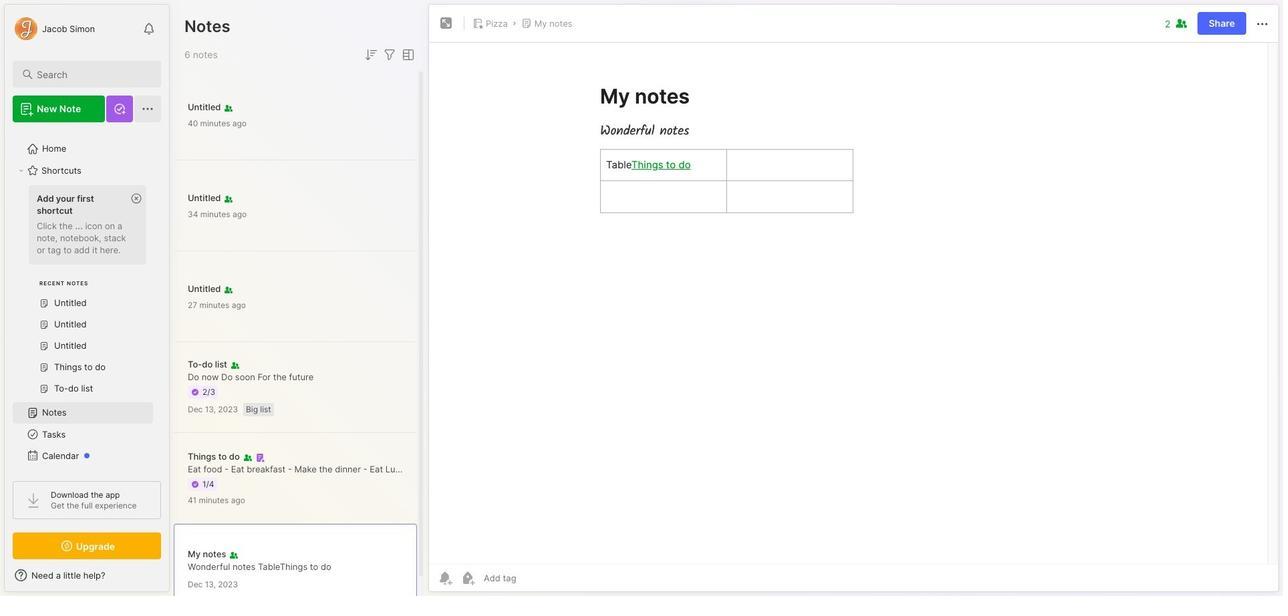 Task type: vqa. For each thing, say whether or not it's contained in the screenshot.
FREE want
no



Task type: locate. For each thing, give the bounding box(es) containing it.
none search field inside main element
[[37, 66, 149, 82]]

group
[[13, 181, 153, 408]]

group inside main element
[[13, 181, 153, 408]]

WHAT'S NEW field
[[5, 565, 169, 586]]

More actions field
[[1255, 15, 1271, 32]]

more actions image
[[1255, 16, 1271, 32]]

None search field
[[37, 66, 149, 82]]

Sort options field
[[363, 47, 379, 63]]

Account field
[[13, 15, 95, 42]]

expand note image
[[439, 15, 455, 31]]

tree
[[5, 130, 169, 568]]

add a reminder image
[[437, 570, 453, 586]]

tree inside main element
[[5, 130, 169, 568]]



Task type: describe. For each thing, give the bounding box(es) containing it.
Add tag field
[[483, 572, 584, 584]]

click to collapse image
[[169, 572, 179, 588]]

note window element
[[429, 4, 1280, 596]]

main element
[[0, 0, 174, 596]]

add filters image
[[382, 47, 398, 63]]

Add filters field
[[382, 47, 398, 63]]

Search text field
[[37, 68, 149, 81]]

add tag image
[[460, 570, 476, 586]]

View options field
[[398, 47, 417, 63]]

Note Editor text field
[[429, 42, 1279, 564]]



